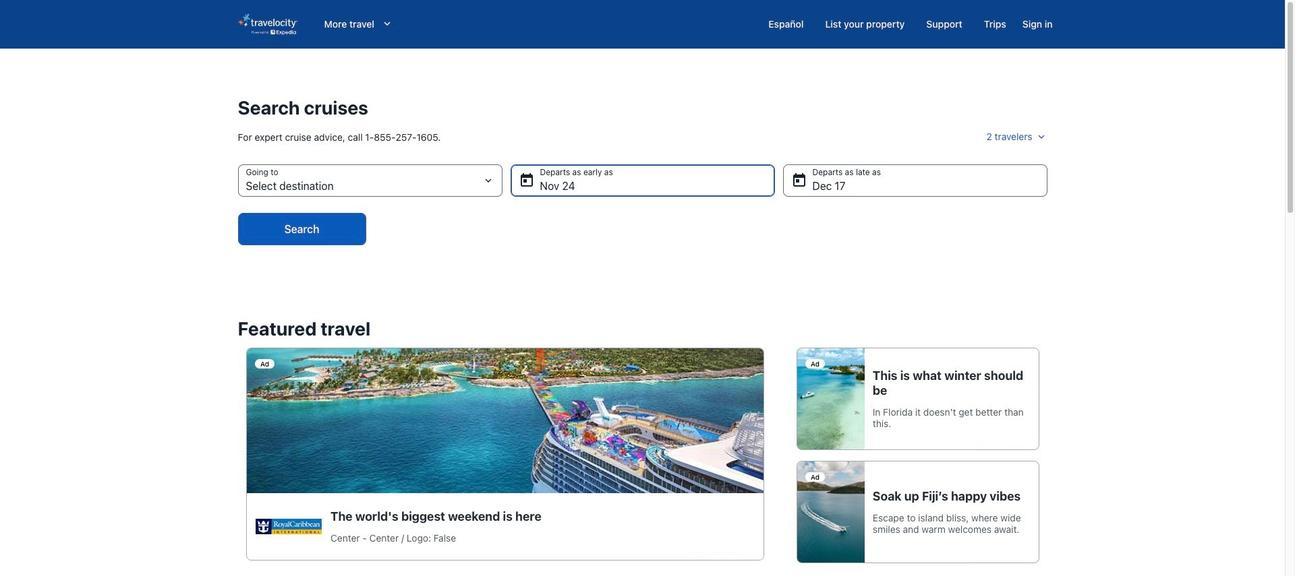 Task type: locate. For each thing, give the bounding box(es) containing it.
travelocity logo image
[[238, 13, 297, 35]]

main content
[[0, 49, 1286, 577]]



Task type: describe. For each thing, give the bounding box(es) containing it.
2 travelers image
[[1036, 131, 1048, 143]]

featured travel region
[[230, 310, 1056, 572]]



Task type: vqa. For each thing, say whether or not it's contained in the screenshot.
show previous card image
no



